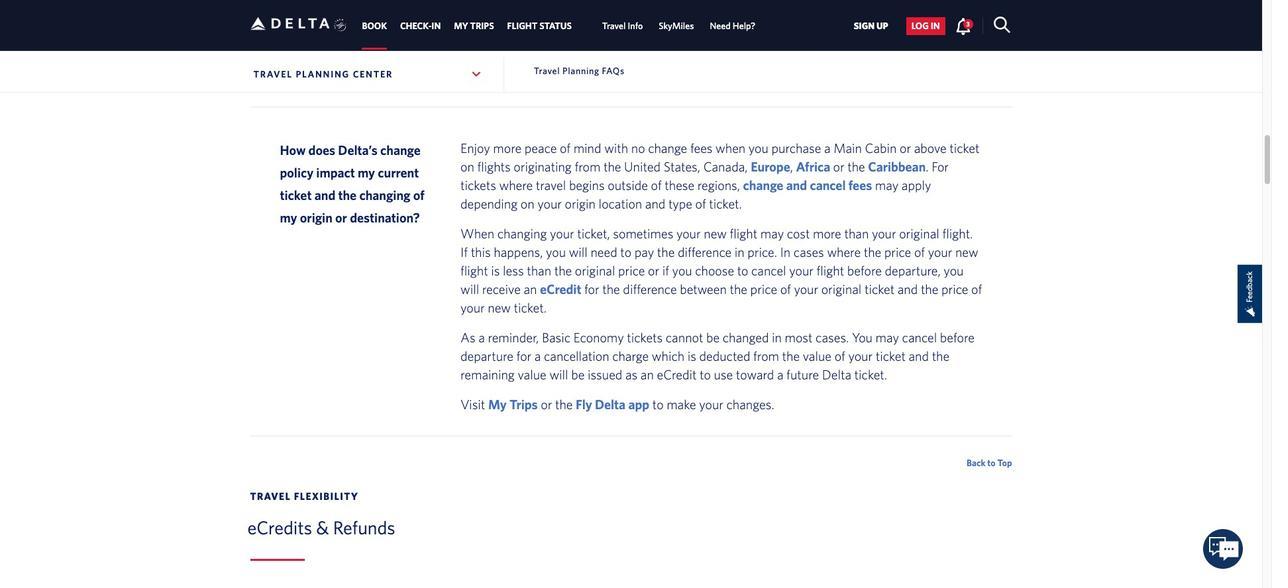 Task type: locate. For each thing, give the bounding box(es) containing it.
change and cancel fees link
[[743, 177, 872, 193]]

before inside when changing your ticket, sometimes your new flight may cost more than your original flight. if this happens, you will need to pay the difference in price. in cases where the price of your new flight is less than the original price or if you choose to cancel your flight before departure, you will receive an
[[847, 263, 882, 278]]

can
[[620, 19, 639, 34]]

planning down ecredits.
[[563, 66, 599, 76]]

1 vertical spatial from
[[753, 348, 779, 364]]

issued
[[588, 367, 622, 382]]

where down flights
[[499, 177, 533, 193]]

1 horizontal spatial be
[[706, 330, 720, 345]]

my down policy
[[280, 210, 297, 225]]

1 vertical spatial with
[[460, 38, 484, 53]]

1 horizontal spatial ecredit
[[657, 367, 697, 382]]

1 horizontal spatial for
[[932, 159, 949, 174]]

new down the flight.
[[955, 244, 978, 260]]

delta's
[[338, 142, 377, 157]]

travel
[[602, 21, 626, 31], [534, 66, 560, 76], [253, 69, 293, 80], [250, 491, 291, 502]]

travel down extended
[[793, 19, 823, 34]]

as up departure
[[460, 330, 475, 345]]

where inside when changing your ticket, sometimes your new flight may cost more than your original flight. if this happens, you will need to pay the difference in price. in cases where the price of your new flight is less than the original price or if you choose to cancel your flight before departure, you will receive an
[[827, 244, 861, 260]]

be
[[706, 330, 720, 345], [571, 367, 585, 382]]

travel down delta air lines image
[[253, 69, 293, 80]]

a inside enjoy more peace of mind with no change fees when you purchase a main cabin or above ticket on flights originating from the united states, canada,
[[824, 140, 831, 155]]

where right cases
[[827, 244, 861, 260]]

0 vertical spatial may
[[875, 177, 899, 193]]

difference up choose
[[678, 244, 732, 260]]

is left less
[[491, 263, 500, 278]]

delta inside as a reminder, basic economy tickets cannot be changed in most cases. you may cancel before departure for a cancellation charge which is deducted from the value of your ticket and the remaining value will be issued as an ecredit to use toward a future delta ticket.
[[822, 367, 851, 382]]

cancel down price.
[[751, 263, 786, 278]]

with up help?
[[745, 0, 769, 16]]

0 horizontal spatial delta
[[595, 397, 626, 412]]

0 horizontal spatial be
[[571, 367, 585, 382]]

make right "app"
[[667, 397, 696, 412]]

type
[[668, 196, 692, 211]]

flight down if
[[460, 263, 488, 278]]

most
[[785, 330, 813, 345]]

2 horizontal spatial will
[[569, 244, 588, 260]]

0 vertical spatial for
[[775, 19, 790, 34]]

0 vertical spatial on
[[460, 159, 474, 174]]

charge
[[612, 348, 649, 364]]

flight status
[[507, 21, 572, 31]]

info
[[628, 21, 643, 31]]

these
[[665, 177, 694, 193]]

trips
[[470, 21, 494, 31]]

you down the flight.
[[944, 263, 964, 278]]

0 vertical spatial this
[[923, 0, 943, 16]]

europe
[[751, 159, 790, 174]]

we left are
[[557, 0, 573, 16]]

you up the ecredit link
[[546, 244, 566, 260]]

log in
[[911, 21, 940, 31]]

1 vertical spatial original
[[575, 263, 615, 278]]

flexibility
[[294, 491, 359, 502]]

travel down existing
[[534, 66, 560, 76]]

2 vertical spatial will
[[549, 367, 568, 382]]

2 as from the top
[[460, 330, 475, 345]]

0 horizontal spatial make
[[497, 19, 527, 34]]

tickets up charge in the bottom of the page
[[627, 330, 663, 345]]

0 horizontal spatial ticket.
[[514, 300, 547, 315]]

1 vertical spatial for
[[584, 281, 599, 297]]

changing inside when changing your ticket, sometimes your new flight may cost more than your original flight. if this happens, you will need to pay the difference in price. in cases where the price of your new flight is less than the original price or if you choose to cancel your flight before departure, you will receive an
[[497, 226, 547, 241]]

value up trips
[[518, 367, 546, 382]]

more inside enjoy more peace of mind with no change fees when you purchase a main cabin or above ticket on flights originating from the united states, canada,
[[493, 140, 521, 155]]

2 vertical spatial cancel
[[902, 330, 937, 345]]

will down ticket,
[[569, 244, 588, 260]]

. for tickets where travel begins outside of these regions,
[[460, 159, 949, 193]]

1 horizontal spatial changing
[[497, 226, 547, 241]]

in down validity
[[873, 19, 883, 34]]

enjoy more peace of mind with no change fees when you purchase a main cabin or above ticket on flights originating from the united states, canada,
[[460, 140, 980, 174]]

that
[[532, 0, 554, 16]]

1 horizontal spatial original
[[821, 281, 861, 297]]

back to top
[[967, 458, 1012, 468]]

may inside when changing your ticket, sometimes your new flight may cost more than your original flight. if this happens, you will need to pay the difference in price. in cases where the price of your new flight is less than the original price or if you choose to cancel your flight before departure, you will receive an
[[760, 226, 784, 241]]

1 vertical spatial is
[[687, 348, 696, 364]]

2 vertical spatial with
[[604, 140, 628, 155]]

when
[[460, 226, 494, 241]]

in inside 'button'
[[931, 21, 940, 31]]

this right if
[[471, 244, 491, 260]]

2 horizontal spatial change
[[743, 177, 783, 193]]

or left destination?
[[335, 210, 347, 225]]

2 vertical spatial may
[[876, 330, 899, 345]]

1 horizontal spatial on
[[521, 196, 534, 211]]

1 vertical spatial travel
[[536, 177, 566, 193]]

tab list
[[355, 0, 763, 50]]

book
[[707, 19, 733, 34]]

or inside rest assured that we are at work updating all tickets with their extended validity later this year. as we make this update, you can continue to book tickets for travel anytime in 2022 or 2023 with your existing ecredits.
[[919, 19, 930, 34]]

less
[[503, 263, 524, 278]]

0 horizontal spatial where
[[499, 177, 533, 193]]

1 vertical spatial my
[[280, 210, 297, 225]]

original
[[899, 226, 939, 241], [575, 263, 615, 278], [821, 281, 861, 297]]

0 horizontal spatial on
[[460, 159, 474, 174]]

0 horizontal spatial this
[[471, 244, 491, 260]]

0 horizontal spatial an
[[524, 281, 537, 297]]

as inside as a reminder, basic economy tickets cannot be changed in most cases. you may cancel before departure for a cancellation charge which is deducted from the value of your ticket and the remaining value will be issued as an ecredit to use toward a future delta ticket.
[[460, 330, 475, 345]]

for right .
[[932, 159, 949, 174]]

and inside may apply depending on your origin location and type of ticket.
[[645, 196, 665, 211]]

travel
[[793, 19, 823, 34], [536, 177, 566, 193]]

2 vertical spatial more
[[813, 226, 841, 241]]

from inside as a reminder, basic economy tickets cannot be changed in most cases. you may cancel before departure for a cancellation charge which is deducted from the value of your ticket and the remaining value will be issued as an ecredit to use toward a future delta ticket.
[[753, 348, 779, 364]]

in inside when changing your ticket, sometimes your new flight may cost more than your original flight. if this happens, you will need to pay the difference in price. in cases where the price of your new flight is less than the original price or if you choose to cancel your flight before departure, you will receive an
[[735, 244, 744, 260]]

with left no
[[604, 140, 628, 155]]

my down delta's
[[358, 165, 375, 180]]

to left top
[[987, 458, 995, 468]]

0 vertical spatial before
[[847, 263, 882, 278]]

an down less
[[524, 281, 537, 297]]

you inside enjoy more peace of mind with no change fees when you purchase a main cabin or above ticket on flights originating from the united states, canada,
[[749, 140, 768, 155]]

year.
[[946, 0, 971, 16]]

for down reminder,
[[516, 348, 531, 364]]

0 vertical spatial original
[[899, 226, 939, 241]]

ecredit
[[540, 281, 581, 297], [657, 367, 697, 382]]

on right depending
[[521, 196, 534, 211]]

if
[[662, 263, 669, 278]]

as down rest
[[460, 19, 475, 34]]

0 horizontal spatial travel
[[536, 177, 566, 193]]

1 horizontal spatial travel
[[793, 19, 823, 34]]

use
[[714, 367, 733, 382]]

an right as
[[641, 367, 654, 382]]

cancel inside as a reminder, basic economy tickets cannot be changed in most cases. you may cancel before departure for a cancellation charge which is deducted from the value of your ticket and the remaining value will be issued as an ecredit to use toward a future delta ticket.
[[902, 330, 937, 345]]

this down that
[[530, 19, 550, 34]]

may down caribbean "link"
[[875, 177, 899, 193]]

need help? link
[[710, 14, 755, 38]]

1 vertical spatial we
[[478, 19, 494, 34]]

1 horizontal spatial fees
[[848, 177, 872, 193]]

price up departure,
[[884, 244, 911, 260]]

0 horizontal spatial new
[[488, 300, 511, 315]]

visit
[[460, 397, 485, 412]]

current
[[378, 165, 419, 180]]

2 horizontal spatial for
[[775, 19, 790, 34]]

0 vertical spatial make
[[497, 19, 527, 34]]

3
[[966, 20, 970, 28]]

from
[[575, 159, 600, 174], [753, 348, 779, 364]]

1 horizontal spatial we
[[557, 0, 573, 16]]

of down cases.
[[835, 348, 845, 364]]

origin inside how does delta's change policy impact my current ticket and the changing of my origin or destination?
[[300, 210, 332, 225]]

when changing your ticket, sometimes your new flight may cost more than your original flight. if this happens, you will need to pay the difference in price. in cases where the price of your new flight is less than the original price or if you choose to cancel your flight before departure, you will receive an
[[460, 226, 978, 297]]

need
[[710, 21, 731, 31]]

and inside for the difference between the price of your original ticket and the price of your new ticket.
[[898, 281, 918, 297]]

change inside how does delta's change policy impact my current ticket and the changing of my origin or destination?
[[380, 142, 421, 157]]

0 vertical spatial as
[[460, 19, 475, 34]]

2 vertical spatial for
[[516, 348, 531, 364]]

reminder,
[[488, 330, 539, 345]]

in left price.
[[735, 244, 744, 260]]

will down cancellation
[[549, 367, 568, 382]]

for down their
[[775, 19, 790, 34]]

in inside as a reminder, basic economy tickets cannot be changed in most cases. you may cancel before departure for a cancellation charge which is deducted from the value of your ticket and the remaining value will be issued as an ecredit to use toward a future delta ticket.
[[772, 330, 782, 345]]

1 vertical spatial difference
[[623, 281, 677, 297]]

refunds
[[333, 517, 395, 539]]

more for for
[[481, 67, 509, 83]]

value up future
[[803, 348, 831, 364]]

travel down work
[[602, 21, 626, 31]]

travel down "originating"
[[536, 177, 566, 193]]

origin inside may apply depending on your origin location and type of ticket.
[[565, 196, 596, 211]]

rest assured that we are at work updating all tickets with their extended validity later this year. as we make this update, you can continue to book tickets for travel anytime in 2022 or 2023 with your existing ecredits.
[[460, 0, 971, 53]]

2 vertical spatial this
[[471, 244, 491, 260]]

1 horizontal spatial ticket.
[[709, 196, 742, 211]]

0 horizontal spatial my
[[280, 210, 297, 225]]

delta
[[822, 367, 851, 382], [595, 397, 626, 412]]

for down my trips link
[[460, 67, 478, 83]]

tickets inside as a reminder, basic economy tickets cannot be changed in most cases. you may cancel before departure for a cancellation charge which is deducted from the value of your ticket and the remaining value will be issued as an ecredit to use toward a future delta ticket.
[[627, 330, 663, 345]]

1 vertical spatial changing
[[497, 226, 547, 241]]

of up departure,
[[914, 244, 925, 260]]

skymiles link
[[659, 14, 694, 38]]

tickets up need
[[706, 0, 742, 16]]

anytime
[[826, 19, 870, 34]]

the inside enjoy more peace of mind with no change fees when you purchase a main cabin or above ticket on flights originating from the united states, canada,
[[604, 159, 621, 174]]

1 horizontal spatial new
[[704, 226, 727, 241]]

for right the ecredit link
[[584, 281, 599, 297]]

more up cases
[[813, 226, 841, 241]]

an inside when changing your ticket, sometimes your new flight may cost more than your original flight. if this happens, you will need to pay the difference in price. in cases where the price of your new flight is less than the original price or if you choose to cancel your flight before departure, you will receive an
[[524, 281, 537, 297]]

cancel down europe , africa or the caribbean
[[810, 177, 846, 193]]

or down the main
[[833, 159, 844, 174]]

as a reminder, basic economy tickets cannot be changed in most cases. you may cancel before departure for a cancellation charge which is deducted from the value of your ticket and the remaining value will be issued as an ecredit to use toward a future delta ticket.
[[460, 330, 974, 382]]

flight
[[507, 21, 537, 31]]

0 horizontal spatial ecredit
[[540, 281, 581, 297]]

of down united
[[651, 177, 662, 193]]

or up caribbean
[[900, 140, 911, 155]]

delta right the fly
[[595, 397, 626, 412]]

faqs
[[602, 66, 625, 76]]

1 horizontal spatial is
[[687, 348, 696, 364]]

back to top link
[[967, 458, 1012, 468]]

original up cases.
[[821, 281, 861, 297]]

of down 'current'
[[413, 187, 425, 203]]

as
[[460, 19, 475, 34], [460, 330, 475, 345]]

1 vertical spatial will
[[460, 281, 479, 297]]

cases.
[[816, 330, 849, 345]]

0 horizontal spatial difference
[[623, 281, 677, 297]]

on down enjoy
[[460, 159, 474, 174]]

0 horizontal spatial we
[[478, 19, 494, 34]]

0 horizontal spatial cancel
[[751, 263, 786, 278]]

change down europe link
[[743, 177, 783, 193]]

flight down cases
[[817, 263, 844, 278]]

you right if
[[672, 263, 692, 278]]

0 horizontal spatial changing
[[359, 187, 410, 203]]

2 vertical spatial original
[[821, 281, 861, 297]]

1 horizontal spatial my
[[358, 165, 375, 180]]

1 vertical spatial make
[[667, 397, 696, 412]]

ticket. inside may apply depending on your origin location and type of ticket.
[[709, 196, 742, 211]]

than
[[844, 226, 869, 241], [527, 263, 551, 278]]

your inside may apply depending on your origin location and type of ticket.
[[537, 196, 562, 211]]

1 horizontal spatial with
[[604, 140, 628, 155]]

2 horizontal spatial this
[[923, 0, 943, 16]]

changing up happens,
[[497, 226, 547, 241]]

travel inside dropdown button
[[253, 69, 293, 80]]

more up flights
[[493, 140, 521, 155]]

from down mind at the left of the page
[[575, 159, 600, 174]]

0 vertical spatial we
[[557, 0, 573, 16]]

0 vertical spatial an
[[524, 281, 537, 297]]

remaining
[[460, 367, 515, 382]]

1 vertical spatial as
[[460, 330, 475, 345]]

ecredit inside as a reminder, basic economy tickets cannot be changed in most cases. you may cancel before departure for a cancellation charge which is deducted from the value of your ticket and the remaining value will be issued as an ecredit to use toward a future delta ticket.
[[657, 367, 697, 382]]

new inside for the difference between the price of your original ticket and the price of your new ticket.
[[488, 300, 511, 315]]

travel up ecredits
[[250, 491, 291, 502]]

check-in
[[400, 21, 441, 31]]

new up choose
[[704, 226, 727, 241]]

0 horizontal spatial is
[[491, 263, 500, 278]]

and
[[676, 67, 696, 83], [786, 177, 807, 193], [314, 187, 335, 203], [645, 196, 665, 211], [898, 281, 918, 297], [909, 348, 929, 364]]

to down all
[[692, 19, 704, 34]]

in left most
[[772, 330, 782, 345]]

2 vertical spatial ticket.
[[854, 367, 887, 382]]

0 vertical spatial new
[[704, 226, 727, 241]]

original up departure,
[[899, 226, 939, 241]]

0 horizontal spatial than
[[527, 263, 551, 278]]

or
[[919, 19, 930, 34], [900, 140, 911, 155], [833, 159, 844, 174], [335, 210, 347, 225], [648, 263, 659, 278], [541, 397, 552, 412]]

more left details
[[481, 67, 509, 83]]

a left the main
[[824, 140, 831, 155]]

changes.
[[726, 397, 774, 412]]

ticket inside for the difference between the price of your original ticket and the price of your new ticket.
[[865, 281, 894, 297]]

1 vertical spatial for
[[932, 159, 949, 174]]

1 vertical spatial this
[[530, 19, 550, 34]]

1 vertical spatial be
[[571, 367, 585, 382]]

ticket. inside as a reminder, basic economy tickets cannot be changed in most cases. you may cancel before departure for a cancellation charge which is deducted from the value of your ticket and the remaining value will be issued as an ecredit to use toward a future delta ticket.
[[854, 367, 887, 382]]

tickets up depending
[[460, 177, 496, 193]]

ticket. down regions,
[[709, 196, 742, 211]]

planning left center
[[296, 69, 350, 80]]

1 vertical spatial value
[[518, 367, 546, 382]]

0 vertical spatial from
[[575, 159, 600, 174]]

cancel inside when changing your ticket, sometimes your new flight may cost more than your original flight. if this happens, you will need to pay the difference in price. in cases where the price of your new flight is less than the original price or if you choose to cancel your flight before departure, you will receive an
[[751, 263, 786, 278]]

will left receive
[[460, 281, 479, 297]]

sometimes
[[613, 226, 673, 241]]

to
[[692, 19, 704, 34], [620, 244, 631, 260], [737, 263, 748, 278], [700, 367, 711, 382], [652, 397, 664, 412], [987, 458, 995, 468]]

this up log in
[[923, 0, 943, 16]]

skymiles
[[659, 21, 694, 31]]

waiver
[[585, 67, 621, 83]]

check-
[[400, 21, 432, 31]]

0 vertical spatial where
[[499, 177, 533, 193]]

0 vertical spatial delta
[[822, 367, 851, 382]]

to right "app"
[[652, 397, 664, 412]]

departure
[[460, 348, 513, 364]]

1 as from the top
[[460, 19, 475, 34]]

about
[[551, 67, 582, 83]]

the inside how does delta's change policy impact my current ticket and the changing of my origin or destination?
[[338, 187, 357, 203]]

planning inside dropdown button
[[296, 69, 350, 80]]

1 horizontal spatial before
[[940, 330, 974, 345]]

is down cannot
[[687, 348, 696, 364]]

you up europe link
[[749, 140, 768, 155]]

ecredit link
[[540, 281, 581, 297]]

be up deducted
[[706, 330, 720, 345]]

1 vertical spatial where
[[827, 244, 861, 260]]

to left use
[[700, 367, 711, 382]]

we down rest
[[478, 19, 494, 34]]

to left pay
[[620, 244, 631, 260]]

travel for travel planning faqs
[[534, 66, 560, 76]]

2 vertical spatial new
[[488, 300, 511, 315]]

1 horizontal spatial an
[[641, 367, 654, 382]]

make down 'assured'
[[497, 19, 527, 34]]

original down "need"
[[575, 263, 615, 278]]

visit
[[736, 67, 759, 83]]

delta right future
[[822, 367, 851, 382]]

may up price.
[[760, 226, 784, 241]]

0 vertical spatial for
[[460, 67, 478, 83]]

fees down europe , africa or the caribbean
[[848, 177, 872, 193]]

or left if
[[648, 263, 659, 278]]

may apply depending on your origin location and type of ticket.
[[460, 177, 931, 211]]

travel planning center button
[[250, 58, 486, 91]]

1 vertical spatial ecredit
[[657, 367, 697, 382]]

which
[[652, 348, 684, 364]]

1 horizontal spatial change
[[648, 140, 687, 155]]

ticket. down you
[[854, 367, 887, 382]]

1 horizontal spatial where
[[827, 244, 861, 260]]

0 horizontal spatial will
[[460, 281, 479, 297]]

cancel right you
[[902, 330, 937, 345]]

travel flexibility
[[250, 491, 359, 502]]

2 horizontal spatial ticket.
[[854, 367, 887, 382]]

2 horizontal spatial flight
[[817, 263, 844, 278]]

1 horizontal spatial this
[[530, 19, 550, 34]]

difference down if
[[623, 281, 677, 297]]

ticket inside as a reminder, basic economy tickets cannot be changed in most cases. you may cancel before departure for a cancellation charge which is deducted from the value of your ticket and the remaining value will be issued as an ecredit to use toward a future delta ticket.
[[876, 348, 906, 364]]

2 horizontal spatial original
[[899, 226, 939, 241]]

the
[[604, 159, 621, 174], [847, 159, 865, 174], [338, 187, 357, 203], [657, 244, 675, 260], [864, 244, 881, 260], [554, 263, 572, 278], [602, 281, 620, 297], [730, 281, 747, 297], [921, 281, 938, 297], [782, 348, 800, 364], [932, 348, 950, 364], [555, 397, 573, 412]]

,
[[790, 159, 793, 174]]

1 vertical spatial on
[[521, 196, 534, 211]]

1 horizontal spatial flight
[[730, 226, 757, 241]]

we
[[557, 0, 573, 16], [478, 19, 494, 34]]

new down receive
[[488, 300, 511, 315]]

0 vertical spatial fees
[[690, 140, 713, 155]]

you
[[597, 19, 617, 34], [749, 140, 768, 155], [546, 244, 566, 260], [672, 263, 692, 278], [944, 263, 964, 278]]

trips
[[509, 397, 538, 412]]

africa link
[[796, 159, 830, 174]]

travel for travel info
[[602, 21, 626, 31]]

this
[[923, 0, 943, 16], [530, 19, 550, 34], [471, 244, 491, 260]]

1 horizontal spatial value
[[803, 348, 831, 364]]

my
[[488, 397, 507, 412]]

or inside how does delta's change policy impact my current ticket and the changing of my origin or destination?
[[335, 210, 347, 225]]

this inside when changing your ticket, sometimes your new flight may cost more than your original flight. if this happens, you will need to pay the difference in price. in cases where the price of your new flight is less than the original price or if you choose to cancel your flight before departure, you will receive an
[[471, 244, 491, 260]]

0 horizontal spatial original
[[575, 263, 615, 278]]

than right 'cost'
[[844, 226, 869, 241]]

changing up destination?
[[359, 187, 410, 203]]

planning
[[563, 66, 599, 76], [296, 69, 350, 80]]

a down reminder,
[[535, 348, 541, 364]]

destination?
[[350, 210, 420, 225]]

original inside for the difference between the price of your original ticket and the price of your new ticket.
[[821, 281, 861, 297]]

price down pay
[[618, 263, 645, 278]]

where inside . for tickets where travel begins outside of these regions,
[[499, 177, 533, 193]]



Task type: vqa. For each thing, say whether or not it's contained in the screenshot.
on inside may apply depending on your origin location and type of ticket.
yes



Task type: describe. For each thing, give the bounding box(es) containing it.
as inside rest assured that we are at work updating all tickets with their extended validity later this year. as we make this update, you can continue to book tickets for travel anytime in 2022 or 2023 with your existing ecredits.
[[460, 19, 475, 34]]

choose
[[695, 263, 734, 278]]

an inside as a reminder, basic economy tickets cannot be changed in most cases. you may cancel before departure for a cancellation charge which is deducted from the value of your ticket and the remaining value will be issued as an ecredit to use toward a future delta ticket.
[[641, 367, 654, 382]]

skyteam image
[[334, 5, 347, 46]]

ticket inside enjoy more peace of mind with no change fees when you purchase a main cabin or above ticket on flights originating from the united states, canada,
[[950, 140, 980, 155]]

apply
[[902, 177, 931, 193]]

travel info
[[602, 21, 643, 31]]

flight status link
[[507, 14, 572, 38]]

difference inside when changing your ticket, sometimes your new flight may cost more than your original flight. if this happens, you will need to pay the difference in price. in cases where the price of your new flight is less than the original price or if you choose to cancel your flight before departure, you will receive an
[[678, 244, 732, 260]]

0 vertical spatial cancel
[[810, 177, 846, 193]]

before inside as a reminder, basic economy tickets cannot be changed in most cases. you may cancel before departure for a cancellation charge which is deducted from the value of your ticket and the remaining value will be issued as an ecredit to use toward a future delta ticket.
[[940, 330, 974, 345]]

flight.
[[942, 226, 973, 241]]

location
[[599, 196, 642, 211]]

you
[[852, 330, 873, 345]]

will inside as a reminder, basic economy tickets cannot be changed in most cases. you may cancel before departure for a cancellation charge which is deducted from the value of your ticket and the remaining value will be issued as an ecredit to use toward a future delta ticket.
[[549, 367, 568, 382]]

mind
[[574, 140, 601, 155]]

for more details about waiver eligibility and terms, visit
[[460, 67, 762, 83]]

on inside may apply depending on your origin location and type of ticket.
[[521, 196, 534, 211]]

help?
[[733, 21, 755, 31]]

cost
[[787, 226, 810, 241]]

ecredits.
[[560, 38, 608, 53]]

states,
[[664, 159, 700, 174]]

difference inside for the difference between the price of your original ticket and the price of your new ticket.
[[623, 281, 677, 297]]

with inside enjoy more peace of mind with no change fees when you purchase a main cabin or above ticket on flights originating from the united states, canada,
[[604, 140, 628, 155]]

economy
[[573, 330, 624, 345]]

of inside enjoy more peace of mind with no change fees when you purchase a main cabin or above ticket on flights originating from the united states, canada,
[[560, 140, 570, 155]]

log in button
[[906, 17, 945, 35]]

more for enjoy
[[493, 140, 521, 155]]

log
[[911, 21, 929, 31]]

later
[[895, 0, 920, 16]]

to inside rest assured that we are at work updating all tickets with their extended validity later this year. as we make this update, you can continue to book tickets for travel anytime in 2022 or 2023 with your existing ecredits.
[[692, 19, 704, 34]]

need help?
[[710, 21, 755, 31]]

how does delta's change policy impact my current ticket and the changing of my origin or destination?
[[280, 142, 425, 225]]

is inside as a reminder, basic economy tickets cannot be changed in most cases. you may cancel before departure for a cancellation charge which is deducted from the value of your ticket and the remaining value will be issued as an ecredit to use toward a future delta ticket.
[[687, 348, 696, 364]]

of inside . for tickets where travel begins outside of these regions,
[[651, 177, 662, 193]]

book
[[362, 21, 387, 31]]

or inside enjoy more peace of mind with no change fees when you purchase a main cabin or above ticket on flights originating from the united states, canada,
[[900, 140, 911, 155]]

planning for center
[[296, 69, 350, 80]]

between
[[680, 281, 727, 297]]

changing inside how does delta's change policy impact my current ticket and the changing of my origin or destination?
[[359, 187, 410, 203]]

message us image
[[1203, 530, 1243, 569]]

tickets right need
[[736, 19, 772, 34]]

africa
[[796, 159, 830, 174]]

my trips
[[454, 21, 494, 31]]

of inside when changing your ticket, sometimes your new flight may cost more than your original flight. if this happens, you will need to pay the difference in price. in cases where the price of your new flight is less than the original price or if you choose to cancel your flight before departure, you will receive an
[[914, 244, 925, 260]]

as
[[625, 367, 638, 382]]

sign up
[[854, 21, 888, 31]]

of inside as a reminder, basic economy tickets cannot be changed in most cases. you may cancel before departure for a cancellation charge which is deducted from the value of your ticket and the remaining value will be issued as an ecredit to use toward a future delta ticket.
[[835, 348, 845, 364]]

a up departure
[[478, 330, 485, 345]]

0 vertical spatial be
[[706, 330, 720, 345]]

0 vertical spatial will
[[569, 244, 588, 260]]

price down the flight.
[[941, 281, 968, 297]]

in inside rest assured that we are at work updating all tickets with their extended validity later this year. as we make this update, you can continue to book tickets for travel anytime in 2022 or 2023 with your existing ecredits.
[[873, 19, 883, 34]]

travel info link
[[602, 14, 643, 38]]

united
[[624, 159, 661, 174]]

travel for travel planning center
[[253, 69, 293, 80]]

delta air lines image
[[250, 3, 330, 44]]

ticket. inside for the difference between the price of your original ticket and the price of your new ticket.
[[514, 300, 547, 315]]

or right trips
[[541, 397, 552, 412]]

app
[[628, 397, 649, 412]]

and inside as a reminder, basic economy tickets cannot be changed in most cases. you may cancel before departure for a cancellation charge which is deducted from the value of your ticket and the remaining value will be issued as an ecredit to use toward a future delta ticket.
[[909, 348, 929, 364]]

may inside may apply depending on your origin location and type of ticket.
[[875, 177, 899, 193]]

2 horizontal spatial with
[[745, 0, 769, 16]]

europe link
[[751, 159, 790, 174]]

your inside as a reminder, basic economy tickets cannot be changed in most cases. you may cancel before departure for a cancellation charge which is deducted from the value of your ticket and the remaining value will be issued as an ecredit to use toward a future delta ticket.
[[848, 348, 873, 364]]

make inside rest assured that we are at work updating all tickets with their extended validity later this year. as we make this update, you can continue to book tickets for travel anytime in 2022 or 2023 with your existing ecredits.
[[497, 19, 527, 34]]

for inside . for tickets where travel begins outside of these regions,
[[932, 159, 949, 174]]

validity
[[854, 0, 892, 16]]

update,
[[553, 19, 594, 34]]

for inside as a reminder, basic economy tickets cannot be changed in most cases. you may cancel before departure for a cancellation charge which is deducted from the value of your ticket and the remaining value will be issued as an ecredit to use toward a future delta ticket.
[[516, 348, 531, 364]]

for inside for the difference between the price of your original ticket and the price of your new ticket.
[[584, 281, 599, 297]]

cancellation
[[544, 348, 609, 364]]

of inside may apply depending on your origin location and type of ticket.
[[695, 196, 706, 211]]

tab list containing book
[[355, 0, 763, 50]]

&
[[316, 517, 329, 539]]

changed
[[723, 330, 769, 345]]

basic
[[542, 330, 570, 345]]

more inside when changing your ticket, sometimes your new flight may cost more than your original flight. if this happens, you will need to pay the difference in price. in cases where the price of your new flight is less than the original price or if you choose to cancel your flight before departure, you will receive an
[[813, 226, 841, 241]]

0 vertical spatial ecredit
[[540, 281, 581, 297]]

travel for travel flexibility
[[250, 491, 291, 502]]

1 vertical spatial delta
[[595, 397, 626, 412]]

0 horizontal spatial value
[[518, 367, 546, 382]]

no
[[631, 140, 645, 155]]

does
[[308, 142, 335, 157]]

planning for faqs
[[563, 66, 599, 76]]

assured
[[487, 0, 529, 16]]

on inside enjoy more peace of mind with no change fees when you purchase a main cabin or above ticket on flights originating from the united states, canada,
[[460, 159, 474, 174]]

price.
[[747, 244, 777, 260]]

terms,
[[699, 67, 733, 83]]

ticket inside how does delta's change policy impact my current ticket and the changing of my origin or destination?
[[280, 187, 312, 203]]

updating
[[640, 0, 688, 16]]

1 vertical spatial fees
[[848, 177, 872, 193]]

and inside how does delta's change policy impact my current ticket and the changing of my origin or destination?
[[314, 187, 335, 203]]

begins
[[569, 177, 605, 193]]

travel planning center
[[253, 69, 393, 80]]

is inside when changing your ticket, sometimes your new flight may cost more than your original flight. if this happens, you will need to pay the difference in price. in cases where the price of your new flight is less than the original price or if you choose to cancel your flight before departure, you will receive an
[[491, 263, 500, 278]]

1 vertical spatial new
[[955, 244, 978, 260]]

fly delta app link
[[576, 397, 649, 412]]

departure,
[[885, 263, 941, 278]]

regions,
[[697, 177, 740, 193]]

details
[[512, 67, 548, 83]]

0 horizontal spatial with
[[460, 38, 484, 53]]

receive
[[482, 281, 521, 297]]

you inside rest assured that we are at work updating all tickets with their extended validity later this year. as we make this update, you can continue to book tickets for travel anytime in 2022 or 2023 with your existing ecredits.
[[597, 19, 617, 34]]

travel inside . for tickets where travel begins outside of these regions,
[[536, 177, 566, 193]]

europe , africa or the caribbean
[[751, 159, 926, 174]]

a left future
[[777, 367, 783, 382]]

center
[[353, 69, 393, 80]]

when
[[716, 140, 745, 155]]

ecredits & refunds
[[247, 517, 395, 539]]

extended
[[800, 0, 851, 16]]

need
[[591, 244, 617, 260]]

0 horizontal spatial flight
[[460, 263, 488, 278]]

caribbean
[[868, 159, 926, 174]]

price down price.
[[750, 281, 777, 297]]

for inside rest assured that we are at work updating all tickets with their extended validity later this year. as we make this update, you can continue to book tickets for travel anytime in 2022 or 2023 with your existing ecredits.
[[775, 19, 790, 34]]

policy
[[280, 165, 313, 180]]

top
[[997, 458, 1012, 468]]

1 vertical spatial than
[[527, 263, 551, 278]]

their
[[772, 0, 797, 16]]

work
[[610, 0, 637, 16]]

may inside as a reminder, basic economy tickets cannot be changed in most cases. you may cancel before departure for a cancellation charge which is deducted from the value of your ticket and the remaining value will be issued as an ecredit to use toward a future delta ticket.
[[876, 330, 899, 345]]

peace
[[525, 140, 557, 155]]

for the difference between the price of your original ticket and the price of your new ticket.
[[460, 281, 982, 315]]

rest
[[460, 0, 484, 16]]

change inside enjoy more peace of mind with no change fees when you purchase a main cabin or above ticket on flights originating from the united states, canada,
[[648, 140, 687, 155]]

at
[[596, 0, 607, 16]]

all
[[691, 0, 703, 16]]

sign up link
[[848, 17, 894, 35]]

my
[[454, 21, 468, 31]]

travel inside rest assured that we are at work updating all tickets with their extended validity later this year. as we make this update, you can continue to book tickets for travel anytime in 2022 or 2023 with your existing ecredits.
[[793, 19, 823, 34]]

3 link
[[955, 17, 973, 34]]

to inside as a reminder, basic economy tickets cannot be changed in most cases. you may cancel before departure for a cancellation charge which is deducted from the value of your ticket and the remaining value will be issued as an ecredit to use toward a future delta ticket.
[[700, 367, 711, 382]]

2022
[[886, 19, 916, 34]]

of down the flight.
[[971, 281, 982, 297]]

cannot
[[666, 330, 703, 345]]

enjoy
[[460, 140, 490, 155]]

your inside rest assured that we are at work updating all tickets with their extended validity later this year. as we make this update, you can continue to book tickets for travel anytime in 2022 or 2023 with your existing ecredits.
[[487, 38, 512, 53]]

from inside enjoy more peace of mind with no change fees when you purchase a main cabin or above ticket on flights originating from the united states, canada,
[[575, 159, 600, 174]]

ticket,
[[577, 226, 610, 241]]

to down price.
[[737, 263, 748, 278]]

existing
[[515, 38, 557, 53]]

tickets inside . for tickets where travel begins outside of these regions,
[[460, 177, 496, 193]]

my trips link
[[488, 397, 538, 412]]

fees inside enjoy more peace of mind with no change fees when you purchase a main cabin or above ticket on flights originating from the united states, canada,
[[690, 140, 713, 155]]

continue
[[642, 19, 689, 34]]

if
[[460, 244, 468, 260]]

or inside when changing your ticket, sometimes your new flight may cost more than your original flight. if this happens, you will need to pay the difference in price. in cases where the price of your new flight is less than the original price or if you choose to cancel your flight before departure, you will receive an
[[648, 263, 659, 278]]

above
[[914, 140, 947, 155]]

of inside how does delta's change policy impact my current ticket and the changing of my origin or destination?
[[413, 187, 425, 203]]

purchase
[[771, 140, 821, 155]]

eligibility
[[624, 67, 672, 83]]

outside
[[608, 177, 648, 193]]

cases
[[794, 244, 824, 260]]

2023
[[933, 19, 962, 34]]

0 vertical spatial than
[[844, 226, 869, 241]]

of down in
[[780, 281, 791, 297]]

main
[[834, 140, 862, 155]]

back
[[967, 458, 985, 468]]



